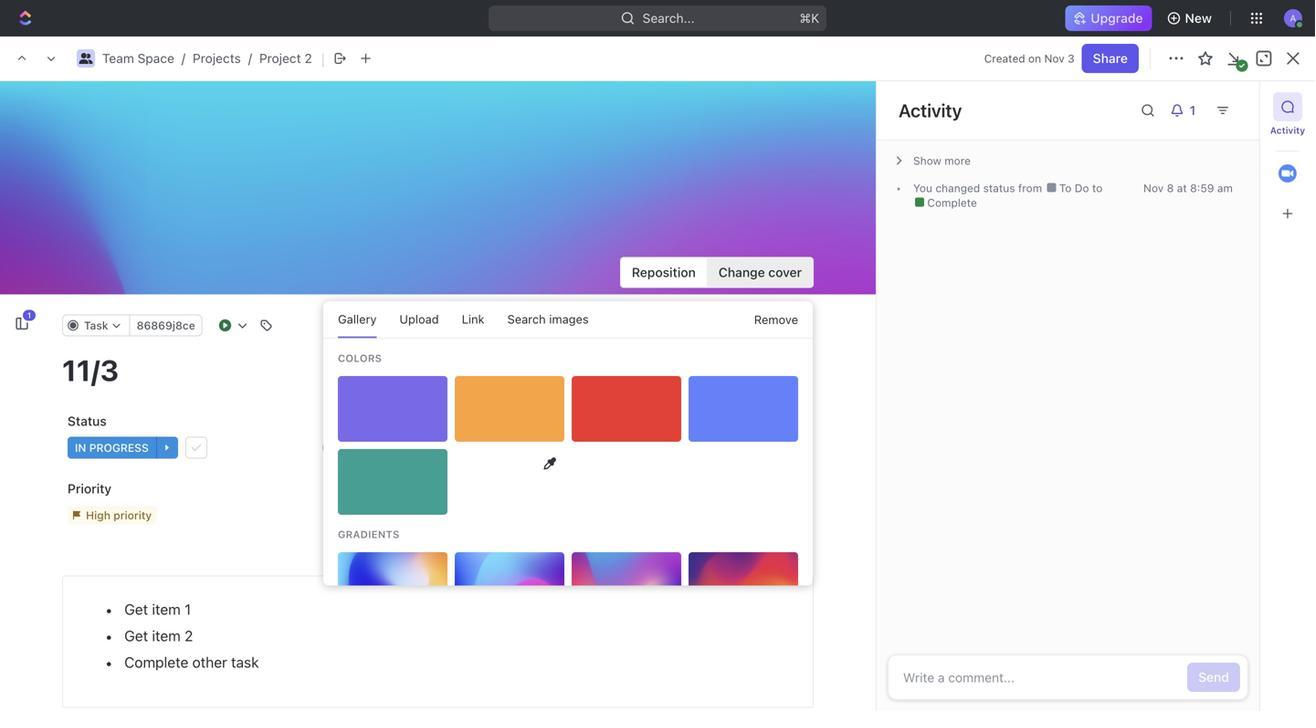 Task type: describe. For each thing, give the bounding box(es) containing it.
projects inside team space / projects / project 2 |
[[193, 51, 241, 66]]

8
[[1168, 182, 1175, 195]]

calendar link
[[189, 164, 247, 190]]

0 horizontal spatial user group image
[[17, 54, 29, 63]]

project inside team space / projects / project 2 |
[[259, 51, 301, 66]]

2 item from the top
[[152, 628, 181, 645]]

list link
[[64, 164, 90, 190]]

created on nov 3
[[985, 52, 1075, 65]]

am
[[1218, 182, 1234, 195]]

1 vertical spatial 3
[[123, 434, 131, 446]]

task down task 2
[[95, 525, 123, 540]]

assigned
[[323, 414, 379, 429]]

task up task 2 link at the left bottom of the page
[[205, 434, 229, 446]]

search...
[[643, 11, 695, 26]]

task up the 11/3 at left
[[95, 318, 123, 333]]

4 / from the left
[[248, 51, 252, 66]]

task up task 1 link
[[244, 259, 268, 272]]

changed status from
[[933, 182, 1046, 195]]

space for team space
[[69, 51, 106, 66]]

search for search images
[[508, 313, 546, 326]]

team space
[[34, 51, 106, 66]]

1 horizontal spatial user group image
[[79, 53, 93, 64]]

add task up customize
[[1184, 117, 1239, 133]]

in progress
[[68, 259, 141, 272]]

gantt
[[347, 170, 381, 185]]

1 item from the top
[[152, 601, 181, 619]]

colors
[[338, 353, 382, 365]]

do inside task sidebar content section
[[1075, 182, 1090, 195]]

task sidebar content section
[[876, 81, 1260, 712]]

team space / projects / project 2 |
[[102, 49, 325, 68]]

team for team space
[[34, 51, 66, 66]]

task 3 link
[[90, 519, 360, 546]]

reposition
[[632, 265, 696, 280]]

gradients link
[[338, 529, 400, 541]]

hide inside button
[[503, 215, 527, 228]]

0 horizontal spatial nov
[[1045, 52, 1065, 65]]

status
[[68, 414, 107, 429]]

1 get from the top
[[124, 601, 148, 619]]

changed
[[936, 182, 981, 195]]

1 horizontal spatial 1
[[126, 318, 132, 333]]

1 inside get item 1 get item 2 complete other task
[[185, 601, 191, 619]]

get item 1 get item 2 complete other task
[[124, 601, 259, 672]]

nov 8 at 8:59 am
[[1144, 182, 1234, 195]]

add task button down the 11/3 at left
[[87, 379, 156, 401]]

to right from at the right of page
[[1060, 182, 1072, 195]]

2 inside get item 1 get item 2 complete other task
[[185, 628, 193, 645]]

priority
[[68, 482, 112, 497]]

complete
[[925, 196, 978, 209]]

change cover button
[[708, 258, 813, 288]]

1 horizontal spatial project 2
[[231, 51, 285, 66]]

at
[[1178, 182, 1188, 195]]

add task button down task 3
[[87, 585, 156, 607]]

task 1
[[95, 318, 132, 333]]

1 button
[[7, 310, 37, 339]]

to right assigned
[[382, 414, 395, 429]]

2 vertical spatial 3
[[126, 525, 134, 540]]

created
[[985, 52, 1026, 65]]

customize
[[1160, 170, 1225, 185]]

automations button
[[1150, 45, 1245, 72]]

search button
[[1003, 164, 1074, 190]]

1 projects from the left
[[144, 51, 193, 66]]

add up customize
[[1184, 117, 1208, 133]]

activity inside task sidebar content section
[[899, 100, 963, 121]]

gallery
[[338, 313, 377, 326]]

task up customize
[[1211, 117, 1239, 133]]

nov inside task sidebar content section
[[1144, 182, 1165, 195]]

|
[[321, 49, 325, 68]]

add down task 3
[[95, 589, 119, 604]]

Search tasks... text field
[[1088, 208, 1271, 235]]

task 2 link
[[90, 487, 360, 514]]

add task down the 11/3 at left
[[95, 382, 149, 397]]

to right search button
[[1093, 182, 1103, 195]]

change cover button
[[708, 258, 813, 288]]

task sidebar navigation tab list
[[1268, 92, 1309, 228]]

change cover
[[719, 265, 802, 280]]

gantt link
[[344, 164, 381, 190]]

link
[[462, 313, 485, 326]]

from
[[1019, 182, 1043, 195]]

task 2
[[95, 493, 134, 508]]



Task type: locate. For each thing, give the bounding box(es) containing it.
gradients
[[338, 529, 400, 541]]

86869j8ce
[[137, 320, 195, 332]]

0 horizontal spatial project 2
[[44, 109, 152, 139]]

task
[[231, 655, 259, 672]]

1 inside button
[[27, 312, 31, 320]]

1 horizontal spatial space
[[138, 51, 174, 66]]

automations
[[1159, 51, 1236, 66]]

search right status
[[1026, 170, 1068, 185]]

share for 1st the "share" button from right
[[1096, 51, 1131, 66]]

project 2
[[231, 51, 285, 66], [44, 109, 152, 139]]

item
[[152, 601, 181, 619], [152, 628, 181, 645]]

3
[[1068, 52, 1075, 65], [123, 434, 131, 446], [126, 525, 134, 540]]

task 1 link
[[90, 313, 360, 339]]

2
[[277, 51, 285, 66], [305, 51, 312, 66], [131, 109, 147, 139], [162, 259, 169, 272], [126, 493, 134, 508], [185, 628, 193, 645]]

to do
[[1057, 182, 1093, 195], [68, 434, 102, 446]]

get
[[124, 601, 148, 619], [124, 628, 148, 645]]

0 horizontal spatial do
[[86, 434, 102, 446]]

1 share from the left
[[1094, 51, 1129, 66]]

to do down status
[[68, 434, 102, 446]]

add task down task 3
[[95, 589, 149, 604]]

1 team from the left
[[34, 51, 66, 66]]

progress
[[82, 259, 141, 272]]

add up task 1 link
[[220, 259, 241, 272]]

search inside button
[[1026, 170, 1068, 185]]

user group image
[[79, 53, 93, 64], [17, 54, 29, 63]]

send
[[1199, 670, 1230, 685]]

change
[[719, 265, 766, 280]]

cover
[[769, 265, 802, 280]]

0 horizontal spatial search
[[508, 313, 546, 326]]

0 vertical spatial activity
[[899, 100, 963, 121]]

project 2 left |
[[231, 51, 285, 66]]

2 horizontal spatial 1
[[185, 601, 191, 619]]

3 up task 2
[[123, 434, 131, 446]]

1 up complete
[[185, 601, 191, 619]]

hide button
[[1078, 164, 1133, 190]]

add up task 2 link at the left bottom of the page
[[181, 434, 202, 446]]

0 horizontal spatial space
[[69, 51, 106, 66]]

0 vertical spatial hide
[[1100, 170, 1128, 185]]

share for second the "share" button from the right
[[1094, 51, 1129, 66]]

assigned to
[[323, 414, 395, 429]]

search left images
[[508, 313, 546, 326]]

1 left 86869j8ce
[[126, 318, 132, 333]]

⌘k
[[800, 11, 820, 26]]

nov
[[1045, 52, 1065, 65], [1144, 182, 1165, 195]]

1 share button from the left
[[1083, 44, 1140, 73]]

team space link
[[11, 48, 110, 69], [102, 51, 174, 66]]

to down status
[[68, 434, 83, 446]]

project 2 link
[[208, 48, 290, 69], [259, 51, 312, 66]]

1 vertical spatial do
[[86, 434, 102, 446]]

3 right on
[[1068, 52, 1075, 65]]

table
[[281, 170, 314, 185]]

upgrade
[[1091, 11, 1144, 26]]

task
[[1211, 117, 1239, 133], [244, 259, 268, 272], [95, 318, 123, 333], [122, 382, 149, 397], [205, 434, 229, 446], [95, 493, 123, 508], [95, 525, 123, 540], [122, 589, 149, 604]]

upgrade link
[[1066, 5, 1153, 31]]

0 horizontal spatial hide
[[503, 215, 527, 228]]

3 / from the left
[[201, 51, 204, 66]]

board link
[[120, 164, 159, 190]]

upload
[[400, 313, 439, 326]]

2 get from the top
[[124, 628, 148, 645]]

in
[[68, 259, 79, 272]]

/
[[114, 51, 118, 66], [182, 51, 185, 66], [201, 51, 204, 66], [248, 51, 252, 66]]

add task button
[[1173, 111, 1250, 140], [198, 255, 275, 276], [87, 379, 156, 401], [159, 429, 236, 451], [87, 585, 156, 607]]

add
[[1184, 117, 1208, 133], [220, 259, 241, 272], [95, 382, 119, 397], [181, 434, 202, 446], [95, 589, 119, 604]]

2 share button from the left
[[1085, 44, 1142, 73]]

8:59
[[1191, 182, 1215, 195]]

0 vertical spatial do
[[1075, 182, 1090, 195]]

0 horizontal spatial 1
[[27, 312, 31, 320]]

on
[[1029, 52, 1042, 65]]

0 horizontal spatial team
[[34, 51, 66, 66]]

do down status
[[86, 434, 102, 446]]

86869j8ce button
[[129, 315, 203, 337]]

0 vertical spatial nov
[[1045, 52, 1065, 65]]

0 vertical spatial get
[[124, 601, 148, 619]]

space inside team space / projects / project 2 |
[[138, 51, 174, 66]]

search images
[[508, 313, 589, 326]]

1 vertical spatial project 2
[[44, 109, 152, 139]]

1 vertical spatial item
[[152, 628, 181, 645]]

2 / from the left
[[182, 51, 185, 66]]

task 3
[[95, 525, 134, 540]]

0 vertical spatial item
[[152, 601, 181, 619]]

board
[[123, 170, 159, 185]]

add task button up task 2 link at the left bottom of the page
[[159, 429, 236, 451]]

status
[[984, 182, 1016, 195]]

1 horizontal spatial search
[[1026, 170, 1068, 185]]

task down task 1
[[122, 382, 149, 397]]

add task button up task 1 link
[[198, 255, 275, 276]]

nov left 8
[[1144, 182, 1165, 195]]

2 share from the left
[[1096, 51, 1131, 66]]

task up task 3
[[95, 493, 123, 508]]

2 team from the left
[[102, 51, 134, 66]]

share button
[[1083, 44, 1140, 73], [1085, 44, 1142, 73]]

share
[[1094, 51, 1129, 66], [1096, 51, 1131, 66]]

1 vertical spatial hide
[[503, 215, 527, 228]]

1 horizontal spatial hide
[[1100, 170, 1128, 185]]

hide
[[1100, 170, 1128, 185], [503, 215, 527, 228]]

1 space from the left
[[69, 51, 106, 66]]

add task
[[1184, 117, 1239, 133], [220, 259, 268, 272], [95, 382, 149, 397], [181, 434, 229, 446], [95, 589, 149, 604]]

add task button up customize
[[1173, 111, 1250, 140]]

to
[[1060, 182, 1072, 195], [1093, 182, 1103, 195], [382, 414, 395, 429], [68, 434, 83, 446]]

2 inside team space / projects / project 2 |
[[305, 51, 312, 66]]

projects link
[[121, 48, 197, 69], [193, 51, 241, 66]]

images
[[549, 313, 589, 326]]

you
[[914, 182, 933, 195]]

1 vertical spatial get
[[124, 628, 148, 645]]

projects
[[144, 51, 193, 66], [193, 51, 241, 66]]

nov right on
[[1045, 52, 1065, 65]]

1 horizontal spatial do
[[1075, 182, 1090, 195]]

complete
[[124, 655, 189, 672]]

hide button
[[496, 211, 535, 233]]

space for team space / projects / project 2 |
[[138, 51, 174, 66]]

team for team space / projects / project 2 |
[[102, 51, 134, 66]]

do right search button
[[1075, 182, 1090, 195]]

calendar
[[193, 170, 247, 185]]

do
[[1075, 182, 1090, 195], [86, 434, 102, 446]]

0 vertical spatial to do
[[1057, 182, 1093, 195]]

1 horizontal spatial activity
[[1271, 125, 1306, 136]]

add down the 11/3 at left
[[95, 382, 119, 397]]

1 vertical spatial search
[[508, 313, 546, 326]]

remove
[[755, 313, 799, 327]]

0 vertical spatial search
[[1026, 170, 1068, 185]]

list
[[68, 170, 90, 185]]

0 vertical spatial project 2
[[231, 51, 285, 66]]

Edit task name text field
[[62, 353, 814, 388]]

1 horizontal spatial team
[[102, 51, 134, 66]]

activity inside task sidebar navigation tab list
[[1271, 125, 1306, 136]]

add task up task 1 link
[[220, 259, 268, 272]]

team inside team space / projects / project 2 |
[[102, 51, 134, 66]]

0 horizontal spatial activity
[[899, 100, 963, 121]]

to do inside task sidebar content section
[[1057, 182, 1093, 195]]

11/3
[[95, 350, 119, 365]]

project 2 up list
[[44, 109, 152, 139]]

project
[[231, 51, 274, 66], [259, 51, 301, 66], [44, 109, 126, 139]]

search for search
[[1026, 170, 1068, 185]]

2 space from the left
[[138, 51, 174, 66]]

2 projects from the left
[[193, 51, 241, 66]]

1 / from the left
[[114, 51, 118, 66]]

1 left task 1
[[27, 312, 31, 320]]

1 horizontal spatial nov
[[1144, 182, 1165, 195]]

0 horizontal spatial to do
[[68, 434, 102, 446]]

customize button
[[1137, 164, 1230, 190]]

1 vertical spatial nov
[[1144, 182, 1165, 195]]

reposition button
[[621, 258, 708, 288]]

new button
[[1160, 4, 1224, 33]]

table link
[[278, 164, 314, 190]]

task down task 3
[[122, 589, 149, 604]]

other
[[192, 655, 227, 672]]

1 vertical spatial to do
[[68, 434, 102, 446]]

to do right from at the right of page
[[1057, 182, 1093, 195]]

search
[[1026, 170, 1068, 185], [508, 313, 546, 326]]

new
[[1186, 11, 1213, 26]]

send button
[[1188, 663, 1241, 693]]

team
[[34, 51, 66, 66], [102, 51, 134, 66]]

add task up task 2 link at the left bottom of the page
[[181, 434, 229, 446]]

3 down task 2
[[126, 525, 134, 540]]

0 vertical spatial 3
[[1068, 52, 1075, 65]]

1 horizontal spatial to do
[[1057, 182, 1093, 195]]

1 vertical spatial activity
[[1271, 125, 1306, 136]]

11/3 link
[[90, 345, 360, 371]]

1
[[27, 312, 31, 320], [126, 318, 132, 333], [185, 601, 191, 619]]

hide inside dropdown button
[[1100, 170, 1128, 185]]



Task type: vqa. For each thing, say whether or not it's contained in the screenshot.
top park
no



